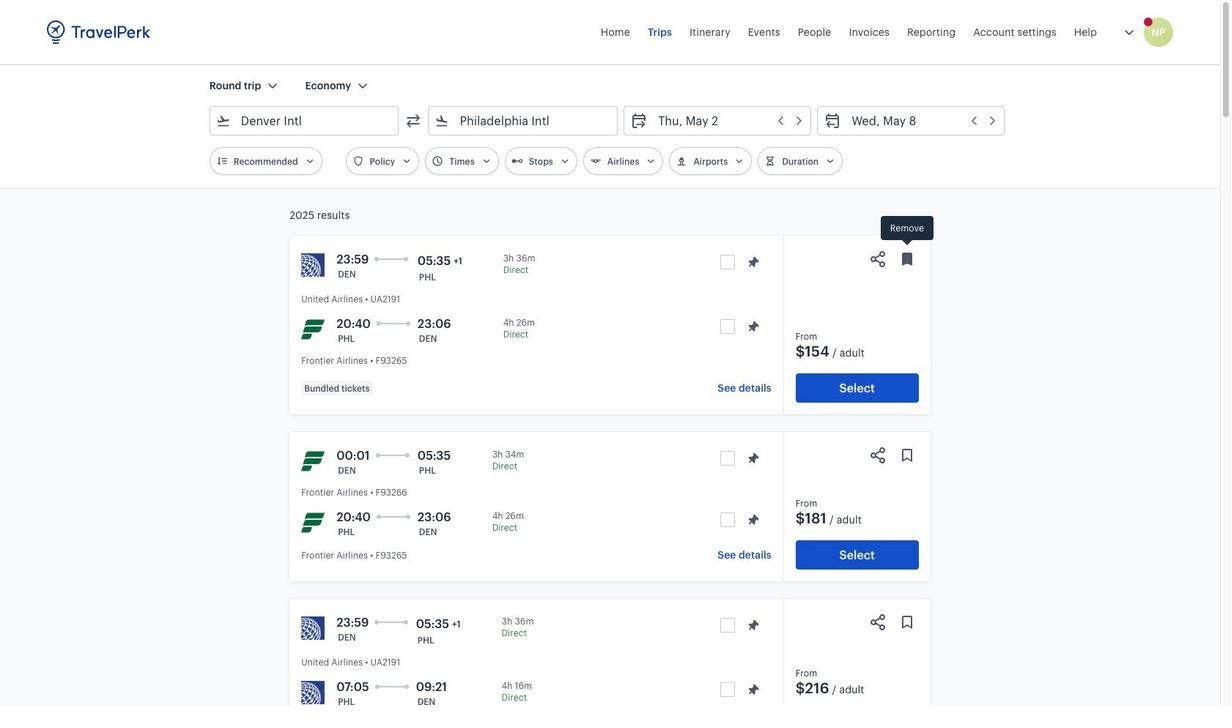 Task type: vqa. For each thing, say whether or not it's contained in the screenshot.
first Frontier Airlines icon from the bottom
yes



Task type: describe. For each thing, give the bounding box(es) containing it.
Depart field
[[648, 109, 805, 133]]

united airlines image for united airlines image in the left of the page
[[301, 617, 325, 641]]

To search field
[[450, 109, 598, 133]]

1 frontier airlines image from the top
[[301, 450, 325, 474]]

From search field
[[231, 109, 379, 133]]

2 frontier airlines image from the top
[[301, 512, 325, 535]]

Return field
[[842, 109, 998, 133]]



Task type: locate. For each thing, give the bounding box(es) containing it.
2 united airlines image from the top
[[301, 617, 325, 641]]

frontier airlines image
[[301, 450, 325, 474], [301, 512, 325, 535]]

united airlines image up frontier airlines image on the left top of the page
[[301, 254, 325, 277]]

united airlines image
[[301, 682, 325, 705]]

1 vertical spatial frontier airlines image
[[301, 512, 325, 535]]

united airlines image
[[301, 254, 325, 277], [301, 617, 325, 641]]

1 united airlines image from the top
[[301, 254, 325, 277]]

0 vertical spatial united airlines image
[[301, 254, 325, 277]]

united airlines image for frontier airlines image on the left top of the page
[[301, 254, 325, 277]]

0 vertical spatial frontier airlines image
[[301, 450, 325, 474]]

tooltip
[[881, 216, 934, 248]]

1 vertical spatial united airlines image
[[301, 617, 325, 641]]

frontier airlines image
[[301, 318, 325, 342]]

united airlines image up united airlines image in the left of the page
[[301, 617, 325, 641]]



